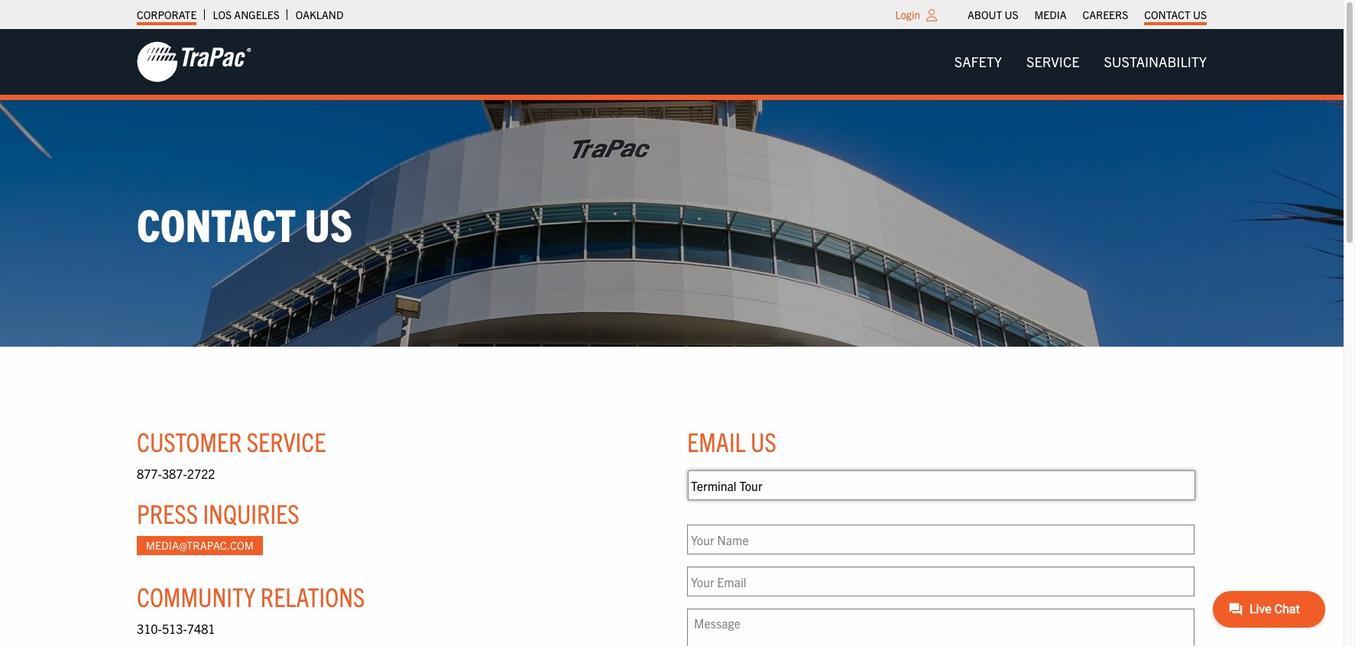 Task type: vqa. For each thing, say whether or not it's contained in the screenshot.
recognizes and respects the importance of your privacy processes your personal information in accordance with this policy and applicable laws, including but not limited to, the California Privacy Act of 2018 ("CCPA") and the General Data Protection Regulation ("GDPR") where appropriate may change this policy at any time at our discretion and at any time without prior notice.
no



Task type: describe. For each thing, give the bounding box(es) containing it.
relations
[[261, 580, 365, 613]]

about
[[968, 8, 1003, 21]]

media link
[[1035, 4, 1067, 25]]

oakland
[[296, 8, 344, 21]]

email us
[[687, 425, 777, 458]]

387-
[[162, 467, 187, 482]]

contact inside "link"
[[1145, 8, 1191, 21]]

light image
[[927, 9, 937, 21]]

community relations
[[137, 580, 365, 613]]

corporate link
[[137, 4, 197, 25]]

513-
[[162, 622, 187, 637]]

7481
[[187, 622, 215, 637]]

email
[[687, 425, 746, 458]]

service link
[[1015, 46, 1092, 77]]

menu bar containing safety
[[943, 46, 1219, 77]]

careers link
[[1083, 4, 1129, 25]]

contact us inside menu bar
[[1145, 8, 1207, 21]]

angeles
[[234, 8, 280, 21]]

1 vertical spatial service
[[247, 425, 326, 458]]

877-387-2722
[[137, 467, 215, 482]]

310-513-7481
[[137, 622, 215, 637]]

press inquiries
[[137, 497, 299, 530]]

menu bar containing about us
[[960, 4, 1215, 25]]

sustainability
[[1104, 53, 1207, 70]]

oakland link
[[296, 4, 344, 25]]

inquiries
[[203, 497, 299, 530]]

service inside service link
[[1027, 53, 1080, 70]]

1 vertical spatial contact us
[[137, 196, 352, 251]]



Task type: locate. For each thing, give the bounding box(es) containing it.
1 horizontal spatial service
[[1027, 53, 1080, 70]]

login link
[[895, 8, 921, 21]]

0 vertical spatial menu bar
[[960, 4, 1215, 25]]

menu bar down careers link
[[943, 46, 1219, 77]]

about us
[[968, 8, 1019, 21]]

menu bar
[[960, 4, 1215, 25], [943, 46, 1219, 77]]

1 vertical spatial contact
[[137, 196, 296, 251]]

corporate image
[[137, 41, 252, 83]]

los angeles link
[[213, 4, 280, 25]]

menu bar up service link
[[960, 4, 1215, 25]]

Message text field
[[687, 609, 1195, 647]]

0 vertical spatial contact
[[1145, 8, 1191, 21]]

contact us
[[1145, 8, 1207, 21], [137, 196, 352, 251]]

2722
[[187, 467, 215, 482]]

0 horizontal spatial contact us
[[137, 196, 352, 251]]

about us link
[[968, 4, 1019, 25]]

careers
[[1083, 8, 1129, 21]]

media@trapac.com
[[146, 539, 254, 553]]

Your Email text field
[[687, 567, 1195, 597]]

310-
[[137, 622, 162, 637]]

safety link
[[943, 46, 1015, 77]]

login
[[895, 8, 921, 21]]

us
[[1005, 8, 1019, 21], [1193, 8, 1207, 21], [305, 196, 352, 251], [751, 425, 777, 458]]

customer
[[137, 425, 242, 458]]

0 horizontal spatial service
[[247, 425, 326, 458]]

1 horizontal spatial contact us
[[1145, 8, 1207, 21]]

media
[[1035, 8, 1067, 21]]

0 horizontal spatial contact
[[137, 196, 296, 251]]

1 vertical spatial menu bar
[[943, 46, 1219, 77]]

los angeles
[[213, 8, 280, 21]]

contact
[[1145, 8, 1191, 21], [137, 196, 296, 251]]

los
[[213, 8, 232, 21]]

0 vertical spatial contact us
[[1145, 8, 1207, 21]]

media@trapac.com link
[[137, 537, 263, 556]]

0 vertical spatial service
[[1027, 53, 1080, 70]]

877-
[[137, 467, 162, 482]]

corporate
[[137, 8, 197, 21]]

contact us link
[[1145, 4, 1207, 25]]

community
[[137, 580, 256, 613]]

service
[[1027, 53, 1080, 70], [247, 425, 326, 458]]

safety
[[955, 53, 1002, 70]]

1 horizontal spatial contact
[[1145, 8, 1191, 21]]

press
[[137, 497, 198, 530]]

sustainability link
[[1092, 46, 1219, 77]]

customer service
[[137, 425, 326, 458]]

Your Name text field
[[687, 525, 1195, 555]]



